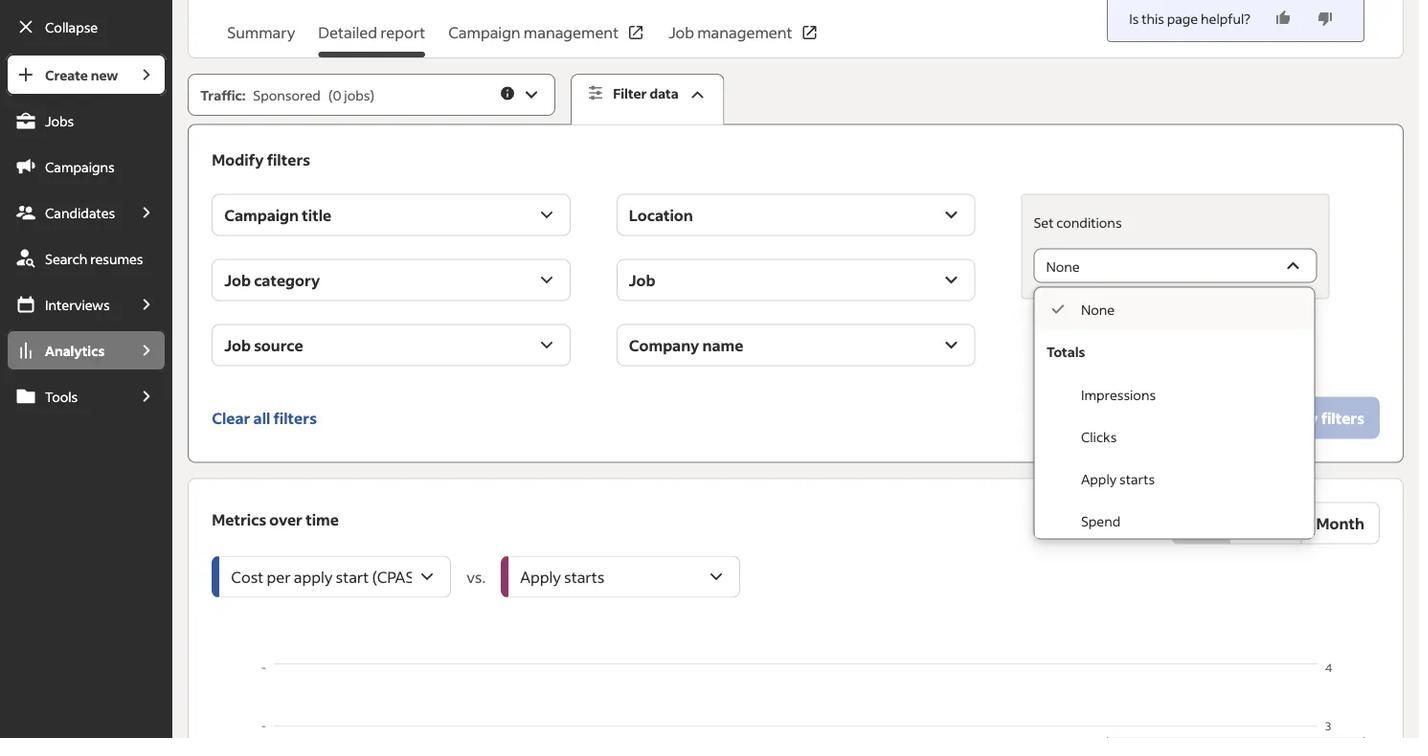 Task type: describe. For each thing, give the bounding box(es) containing it.
campaign title button
[[212, 194, 571, 236]]

vs.
[[467, 567, 486, 587]]

0
[[333, 86, 342, 103]]

title
[[302, 205, 332, 225]]

all
[[253, 408, 270, 428]]

company name button
[[617, 324, 975, 366]]

menu bar containing create new
[[0, 54, 173, 738]]

jobs
[[344, 86, 370, 103]]

clear all filters button
[[212, 397, 317, 439]]

candidates
[[45, 204, 115, 221]]

impressions
[[1081, 386, 1156, 403]]

interviews
[[45, 296, 110, 313]]

(
[[328, 86, 333, 103]]

report
[[380, 23, 425, 42]]

summary link
[[227, 21, 295, 57]]

set
[[1034, 214, 1054, 231]]

data
[[650, 85, 679, 102]]

none inside popup button
[[1046, 258, 1080, 275]]

is
[[1129, 10, 1139, 27]]

job management
[[669, 23, 793, 42]]

search resumes link
[[6, 238, 167, 280]]

page
[[1167, 10, 1198, 27]]

campaigns
[[45, 158, 115, 175]]

apply
[[1081, 470, 1117, 488]]

set conditions
[[1034, 214, 1122, 231]]

category
[[254, 270, 320, 290]]

job for job
[[629, 270, 656, 290]]

analytics
[[45, 342, 105, 359]]

month
[[1316, 513, 1365, 533]]

time
[[306, 510, 339, 529]]

summary
[[227, 23, 295, 42]]

this filters data based on the type of traffic a job received, not the sponsored status of the job itself. some jobs may receive both sponsored and organic traffic. combined view shows all traffic. image
[[499, 85, 516, 102]]

search
[[45, 250, 87, 267]]

source
[[254, 335, 303, 355]]

detailed report
[[318, 23, 425, 42]]

totals impressions
[[1046, 343, 1156, 403]]

detailed report link
[[318, 21, 425, 57]]

sponsored
[[253, 86, 321, 103]]

job source button
[[212, 324, 571, 366]]

campaign for campaign management
[[448, 23, 521, 42]]

name
[[702, 335, 744, 355]]

campaign management
[[448, 23, 619, 42]]

filter
[[613, 85, 647, 102]]

job category
[[224, 270, 320, 290]]

metrics over time
[[212, 510, 339, 529]]

metrics
[[212, 510, 266, 529]]

search resumes
[[45, 250, 143, 267]]

starts
[[1119, 470, 1155, 488]]

candidates link
[[6, 192, 127, 234]]

company
[[629, 335, 699, 355]]

location button
[[617, 194, 975, 236]]

company name
[[629, 335, 744, 355]]

location
[[629, 205, 693, 225]]

tools link
[[6, 375, 127, 418]]

job category button
[[212, 259, 571, 301]]



Task type: locate. For each thing, give the bounding box(es) containing it.
job up data at the left top
[[669, 23, 694, 42]]

0 horizontal spatial management
[[524, 23, 619, 42]]

is this page helpful?
[[1129, 10, 1251, 27]]

none up 'totals'
[[1081, 301, 1115, 318]]

management
[[524, 23, 619, 42], [697, 23, 793, 42]]

1 horizontal spatial none
[[1081, 301, 1115, 318]]

clear all filters
[[212, 408, 317, 428]]

menu bar
[[0, 54, 173, 738]]

region
[[212, 660, 1380, 738]]

modify filters
[[212, 149, 310, 169]]

1 management from the left
[[524, 23, 619, 42]]

campaign left title
[[224, 205, 299, 225]]

job left "source"
[[224, 335, 251, 355]]

none button
[[1034, 249, 1317, 283]]

campaigns link
[[6, 146, 167, 188]]

job inside dropdown button
[[224, 270, 251, 290]]

traffic: sponsored ( 0 jobs )
[[200, 86, 375, 103]]

over
[[269, 510, 303, 529]]

job for job source
[[224, 335, 251, 355]]

job left category
[[224, 270, 251, 290]]

detailed
[[318, 23, 377, 42]]

campaign inside dropdown button
[[224, 205, 299, 225]]

none
[[1046, 258, 1080, 275], [1081, 301, 1115, 318]]

filter data
[[613, 85, 679, 102]]

job for job management
[[669, 23, 694, 42]]

create new
[[45, 66, 118, 83]]

0 vertical spatial campaign
[[448, 23, 521, 42]]

job management link
[[669, 21, 819, 57]]

job inside dropdown button
[[224, 335, 251, 355]]

totals
[[1046, 343, 1085, 360]]

campaign up this filters data based on the type of traffic a job received, not the sponsored status of the job itself. some jobs may receive both sponsored and organic traffic. combined view shows all traffic. image
[[448, 23, 521, 42]]

clear
[[212, 408, 250, 428]]

none option
[[1035, 288, 1314, 330]]

apply starts
[[1081, 470, 1155, 488]]

campaign for campaign title
[[224, 205, 299, 225]]

management for job management
[[697, 23, 793, 42]]

list box containing none
[[1035, 288, 1314, 542]]

traffic:
[[200, 86, 246, 103]]

create
[[45, 66, 88, 83]]

list box
[[1035, 288, 1314, 542]]

job button
[[617, 259, 975, 301]]

resumes
[[90, 250, 143, 267]]

1 vertical spatial none
[[1081, 301, 1115, 318]]

job
[[669, 23, 694, 42], [224, 270, 251, 290], [629, 270, 656, 290], [224, 335, 251, 355]]

1 horizontal spatial campaign
[[448, 23, 521, 42]]

this page is helpful image
[[1274, 9, 1293, 28]]

create new link
[[6, 54, 127, 96]]

campaign management link
[[448, 21, 646, 57]]

0 vertical spatial none
[[1046, 258, 1080, 275]]

0 horizontal spatial campaign
[[224, 205, 299, 225]]

job for job category
[[224, 270, 251, 290]]

new
[[91, 66, 118, 83]]

1 horizontal spatial management
[[697, 23, 793, 42]]

clicks
[[1081, 428, 1117, 445]]

job down location
[[629, 270, 656, 290]]

collapse button
[[6, 6, 167, 48]]

filters
[[267, 149, 310, 169], [274, 408, 317, 428]]

this page is not helpful image
[[1316, 9, 1335, 28]]

job inside popup button
[[629, 270, 656, 290]]

conditions
[[1057, 214, 1122, 231]]

this
[[1142, 10, 1165, 27]]

spend
[[1081, 512, 1120, 530]]

analytics link
[[6, 329, 127, 372]]

campaign
[[448, 23, 521, 42], [224, 205, 299, 225]]

management for campaign management
[[524, 23, 619, 42]]

helpful?
[[1201, 10, 1251, 27]]

none down set conditions at the top of page
[[1046, 258, 1080, 275]]

2 management from the left
[[697, 23, 793, 42]]

jobs
[[45, 112, 74, 129]]

modify
[[212, 149, 264, 169]]

interviews link
[[6, 283, 127, 326]]

none inside option
[[1081, 301, 1115, 318]]

filter data button
[[571, 74, 725, 125]]

)
[[370, 86, 375, 103]]

job source
[[224, 335, 303, 355]]

filters inside button
[[274, 408, 317, 428]]

1 vertical spatial campaign
[[224, 205, 299, 225]]

filters right modify
[[267, 149, 310, 169]]

0 horizontal spatial none
[[1046, 258, 1080, 275]]

campaign title
[[224, 205, 332, 225]]

1 vertical spatial filters
[[274, 408, 317, 428]]

tools
[[45, 388, 78, 405]]

0 vertical spatial filters
[[267, 149, 310, 169]]

collapse
[[45, 18, 98, 35]]

jobs link
[[6, 100, 167, 142]]

filters right the all
[[274, 408, 317, 428]]



Task type: vqa. For each thing, say whether or not it's contained in the screenshot.
title
yes



